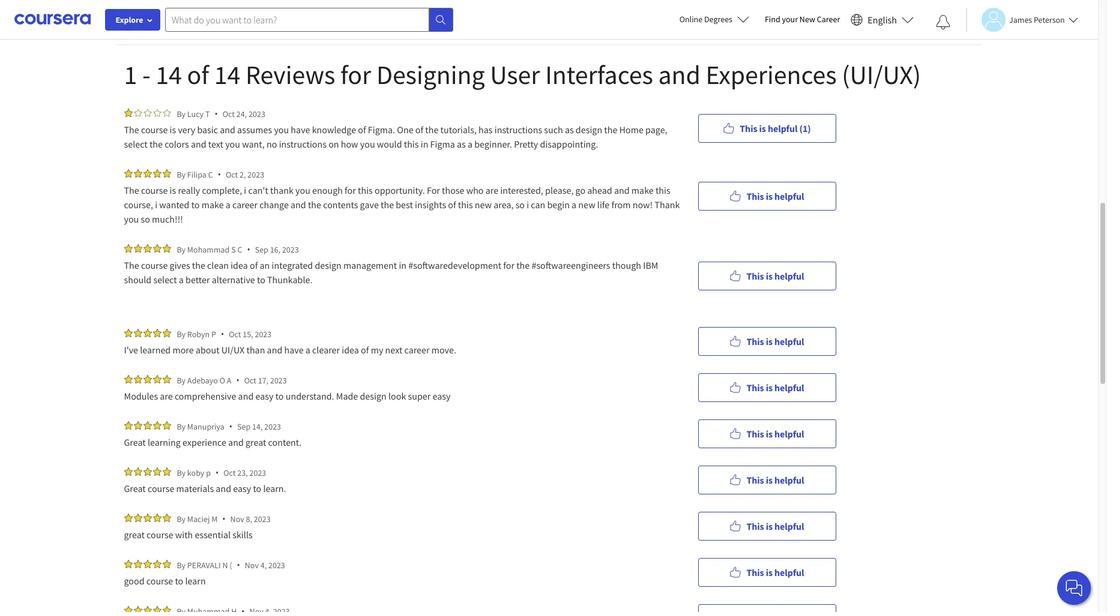 Task type: describe. For each thing, give the bounding box(es) containing it.
0 horizontal spatial i
[[155, 199, 157, 211]]

2023 inside by manupriya • sep 14, 2023
[[265, 421, 281, 432]]

you right text
[[225, 138, 240, 150]]

easy for understand.
[[256, 391, 274, 403]]

mohammad
[[187, 244, 230, 255]]

by for good course to learn
[[177, 560, 186, 571]]

life
[[598, 199, 610, 211]]

is for i've learned more about ui/ux than and have a clearer idea of my next career move.
[[766, 336, 773, 348]]

0 vertical spatial as
[[565, 124, 574, 136]]

of left my in the left bottom of the page
[[361, 344, 369, 356]]

by for the course is really complete, i can't thank you enough for this opportunity. for those who are interested, please, go ahead and make this course, i wanted to make a career change and the contents gave the best insights of this new area, so i can begin a new life from now! thank you so much!!!
[[177, 169, 186, 180]]

oct inside by adebayo o a • oct 17, 2023
[[244, 375, 257, 386]]

1 vertical spatial have
[[284, 344, 304, 356]]

the left 'best'
[[381, 199, 394, 211]]

c inside by filipa c • oct 2, 2023
[[208, 169, 213, 180]]

online degrees
[[680, 14, 733, 25]]

management
[[344, 260, 397, 272]]

the left "colors"
[[150, 138, 163, 150]]

filter
[[124, 9, 144, 21]]

find
[[765, 14, 781, 25]]

all
[[187, 9, 197, 21]]

has
[[479, 124, 493, 136]]

for inside the course is really complete, i can't thank you enough for this opportunity. for those who are interested, please, go ahead and make this course, i wanted to make a career change and the contents gave the best insights of this new area, so i can begin a new life from now! thank you so much!!!
[[345, 184, 356, 196]]

0 vertical spatial make
[[632, 184, 654, 196]]

8,
[[246, 514, 252, 525]]

this is helpful button for i've learned more about ui/ux than and have a clearer idea of my next career move.
[[698, 327, 837, 356]]

new
[[800, 14, 816, 25]]

manupriya
[[187, 421, 225, 432]]

ibm
[[644, 260, 659, 272]]

the down enough
[[308, 199, 321, 211]]

who
[[467, 184, 484, 196]]

this inside the course is very basic and assumes you have knowledge of figma. one of the tutorials, has instructions such as design the home page, select the colors and text you want, no instructions on how you would this in figma as a beginner. pretty disappointing.
[[404, 138, 419, 150]]

17,
[[258, 375, 269, 386]]

2023 inside by maciej m • nov 8, 2023
[[254, 514, 271, 525]]

0 horizontal spatial as
[[457, 138, 466, 150]]

great course materials and easy to learn.
[[124, 483, 286, 495]]

a
[[227, 375, 232, 386]]

3 star image from the left
[[163, 109, 171, 117]]

this is helpful (1)
[[740, 122, 812, 134]]

by for modules are comprehensive and easy to understand. made design look super easy
[[177, 375, 186, 386]]

the up figma
[[426, 124, 439, 136]]

such
[[545, 124, 563, 136]]

and right than
[[267, 344, 283, 356]]

essential
[[195, 529, 231, 541]]

of inside the course gives the clean idea of an integrated design management in #softwaredevelopment for the #softwareengineers though ibm should select a better alternative to thunkable.
[[250, 260, 258, 272]]

this is helpful for the course is really complete, i can't thank you enough for this opportunity. for those who are interested, please, go ahead and make this course, i wanted to make a career change and the contents gave the best insights of this new area, so i can begin a new life from now! thank you so much!!!
[[747, 190, 805, 202]]

colors
[[165, 138, 189, 150]]

sep inside by mohammad s c • sep 16, 2023
[[255, 244, 269, 255]]

explore
[[116, 14, 143, 25]]

thank
[[270, 184, 294, 196]]

next
[[385, 344, 403, 356]]

is inside the course is very basic and assumes you have knowledge of figma. one of the tutorials, has instructions such as design the home page, select the colors and text you want, no instructions on how you would this in figma as a beginner. pretty disappointing.
[[170, 124, 176, 136]]

go
[[576, 184, 586, 196]]

are inside the course is really complete, i can't thank you enough for this opportunity. for those who are interested, please, go ahead and make this course, i wanted to make a career change and the contents gave the best insights of this new area, so i can begin a new life from now! thank you so much!!!
[[486, 184, 499, 196]]

basic
[[197, 124, 218, 136]]

more
[[173, 344, 194, 356]]

wanted
[[159, 199, 190, 211]]

made
[[336, 391, 358, 403]]

2 horizontal spatial easy
[[433, 391, 451, 403]]

#softwareengineers
[[532, 260, 611, 272]]

helpful for great learning experience and great content.
[[775, 428, 805, 440]]

helpful for good course to learn
[[775, 567, 805, 579]]

the for the course is very basic and assumes you have knowledge of figma. one of the tutorials, has instructions such as design the home page, select the colors and text you want, no instructions on how you would this in figma as a beginner. pretty disappointing.
[[124, 124, 139, 136]]

modules are comprehensive and easy to understand. made design look super easy
[[124, 391, 451, 403]]

select inside the course is very basic and assumes you have knowledge of figma. one of the tutorials, has instructions such as design the home page, select the colors and text you want, no instructions on how you would this in figma as a beginner. pretty disappointing.
[[124, 138, 148, 150]]

gives
[[170, 260, 190, 272]]

helpful for the course is very basic and assumes you have knowledge of figma. one of the tutorials, has instructions such as design the home page, select the colors and text you want, no instructions on how you would this in figma as a beginner. pretty disappointing.
[[768, 122, 798, 134]]

chat with us image
[[1065, 579, 1084, 598]]

course for the course is very basic and assumes you have knowledge of figma. one of the tutorials, has instructions such as design the home page, select the colors and text you want, no instructions on how you would this in figma as a beginner. pretty disappointing.
[[141, 124, 168, 136]]

this is helpful button for great learning experience and great content.
[[698, 420, 837, 449]]

show notifications image
[[937, 15, 951, 29]]

find your new career
[[765, 14, 841, 25]]

this is helpful for i've learned more about ui/ux than and have a clearer idea of my next career move.
[[747, 336, 805, 348]]

materials
[[176, 483, 214, 495]]

this is helpful for good course to learn
[[747, 567, 805, 579]]

knowledge
[[312, 124, 356, 136]]

0 vertical spatial instructions
[[495, 124, 543, 136]]

helpful for the course is really complete, i can't thank you enough for this opportunity. for those who are interested, please, go ahead and make this course, i wanted to make a career change and the contents gave the best insights of this new area, so i can begin a new life from now! thank you so much!!!
[[775, 190, 805, 202]]

course for the course gives the clean idea of an integrated design management in #softwaredevelopment for the #softwareengineers though ibm should select a better alternative to thunkable.
[[141, 260, 168, 272]]

explore button
[[105, 9, 160, 31]]

-
[[142, 58, 151, 91]]

is for great course with essential skills
[[766, 521, 773, 533]]

degrees
[[705, 14, 733, 25]]

look
[[389, 391, 406, 403]]

clearer
[[312, 344, 340, 356]]

want,
[[242, 138, 265, 150]]

to left understand.
[[276, 391, 284, 403]]

m
[[212, 514, 218, 525]]

filter by:
[[124, 9, 158, 21]]

2023 inside by filipa c • oct 2, 2023
[[248, 169, 264, 180]]

sep inside by manupriya • sep 14, 2023
[[237, 421, 251, 432]]

an
[[260, 260, 270, 272]]

by for great course materials and easy to learn.
[[177, 468, 186, 479]]

james
[[1010, 14, 1033, 25]]

this is helpful (1) button
[[698, 114, 837, 143]]

great for great learning experience and great content.
[[124, 437, 146, 449]]

of up lucy
[[187, 58, 209, 91]]

idea inside the course gives the clean idea of an integrated design management in #softwaredevelopment for the #softwareengineers though ibm should select a better alternative to thunkable.
[[231, 260, 248, 272]]

james peterson button
[[967, 8, 1079, 32]]

page,
[[646, 124, 668, 136]]

much!!!
[[152, 213, 183, 225]]

this for great learning experience and great content.
[[747, 428, 765, 440]]

course,
[[124, 199, 153, 211]]

helpful for i've learned more about ui/ux than and have a clearer idea of my next career move.
[[775, 336, 805, 348]]

pretty
[[514, 138, 539, 150]]

2 14 from the left
[[214, 58, 240, 91]]

and down online
[[659, 58, 701, 91]]

to inside the course is really complete, i can't thank you enough for this opportunity. for those who are interested, please, go ahead and make this course, i wanted to make a career change and the contents gave the best insights of this new area, so i can begin a new life from now! thank you so much!!!
[[191, 199, 200, 211]]

comprehensive
[[175, 391, 236, 403]]

and down the by koby p • oct 23, 2023
[[216, 483, 231, 495]]

about
[[196, 344, 220, 356]]

this for good course to learn
[[747, 567, 765, 579]]

and down by adebayo o a • oct 17, 2023
[[238, 391, 254, 403]]

15,
[[243, 329, 253, 340]]

great learning experience and great content.
[[124, 437, 304, 449]]

a right begin
[[572, 199, 577, 211]]

24,
[[237, 108, 247, 119]]

learning
[[148, 437, 181, 449]]

to inside the course gives the clean idea of an integrated design management in #softwaredevelopment for the #softwareengineers though ibm should select a better alternative to thunkable.
[[257, 274, 265, 286]]

oct for thank
[[226, 169, 238, 180]]

course for the course is really complete, i can't thank you enough for this opportunity. for those who are interested, please, go ahead and make this course, i wanted to make a career change and the contents gave the best insights of this new area, so i can begin a new life from now! thank you so much!!!
[[141, 184, 168, 196]]

by for great learning experience and great content.
[[177, 421, 186, 432]]

course for great course with essential skills
[[147, 529, 173, 541]]

2 new from the left
[[579, 199, 596, 211]]

1 14 from the left
[[156, 58, 182, 91]]

the up the better
[[192, 260, 205, 272]]

1 horizontal spatial so
[[516, 199, 525, 211]]

have inside the course is very basic and assumes you have knowledge of figma. one of the tutorials, has instructions such as design the home page, select the colors and text you want, no instructions on how you would this in figma as a beginner. pretty disappointing.
[[291, 124, 310, 136]]

integrated
[[272, 260, 313, 272]]

easy for learn.
[[233, 483, 251, 495]]

you down course,
[[124, 213, 139, 225]]

alternative
[[212, 274, 255, 286]]

and down by lucy t • oct 24, 2023
[[220, 124, 235, 136]]

1 horizontal spatial i
[[244, 184, 247, 196]]

should
[[124, 274, 152, 286]]

very
[[178, 124, 195, 136]]

good
[[124, 576, 145, 588]]

text
[[208, 138, 224, 150]]

design inside the course gives the clean idea of an integrated design management in #softwaredevelopment for the #softwareengineers though ibm should select a better alternative to thunkable.
[[315, 260, 342, 272]]

is for great course materials and easy to learn.
[[766, 474, 773, 486]]

helpful for great course with essential skills
[[775, 521, 805, 533]]

gave
[[360, 199, 379, 211]]

2 horizontal spatial i
[[527, 199, 529, 211]]

to left learn
[[175, 576, 183, 588]]

s
[[231, 244, 236, 255]]

23,
[[237, 468, 248, 479]]

this up thank
[[656, 184, 671, 196]]

adebayo
[[187, 375, 218, 386]]

opportunity.
[[375, 184, 425, 196]]

i've learned more about ui/ux than and have a clearer idea of my next career move.
[[124, 344, 457, 356]]

great for great course materials and easy to learn.
[[124, 483, 146, 495]]

this is helpful for great learning experience and great content.
[[747, 428, 805, 440]]

user
[[490, 58, 540, 91]]

learn
[[185, 576, 206, 588]]

by lucy t • oct 24, 2023
[[177, 108, 265, 120]]

by for the course gives the clean idea of an integrated design management in #softwaredevelopment for the #softwareengineers though ibm should select a better alternative to thunkable.
[[177, 244, 186, 255]]

this is helpful button for the course gives the clean idea of an integrated design management in #softwaredevelopment for the #softwareengineers though ibm should select a better alternative to thunkable.
[[698, 262, 837, 290]]

koby
[[187, 468, 205, 479]]

home
[[620, 124, 644, 136]]

2023 inside by mohammad s c • sep 16, 2023
[[282, 244, 299, 255]]

how
[[341, 138, 358, 150]]

and up from
[[615, 184, 630, 196]]

#softwaredevelopment
[[409, 260, 502, 272]]

filipa
[[187, 169, 207, 180]]

career inside the course is really complete, i can't thank you enough for this opportunity. for those who are interested, please, go ahead and make this course, i wanted to make a career change and the contents gave the best insights of this new area, so i can begin a new life from now! thank you so much!!!
[[233, 199, 258, 211]]

this is helpful for modules are comprehensive and easy to understand. made design look super easy
[[747, 382, 805, 394]]

this is helpful for great course with essential skills
[[747, 521, 805, 533]]

this for the course gives the clean idea of an integrated design management in #softwaredevelopment for the #softwareengineers though ibm should select a better alternative to thunkable.
[[747, 270, 765, 282]]

thunkable.
[[267, 274, 313, 286]]



Task type: locate. For each thing, give the bounding box(es) containing it.
skills
[[233, 529, 253, 541]]

1 this is helpful button from the top
[[698, 182, 837, 211]]

as down tutorials,
[[457, 138, 466, 150]]

0 vertical spatial so
[[516, 199, 525, 211]]

in inside the course gives the clean idea of an integrated design management in #softwaredevelopment for the #softwareengineers though ibm should select a better alternative to thunkable.
[[399, 260, 407, 272]]

lucy
[[187, 108, 204, 119]]

online degrees button
[[670, 6, 759, 32]]

1 vertical spatial c
[[238, 244, 242, 255]]

16,
[[270, 244, 281, 255]]

0 vertical spatial nov
[[230, 514, 244, 525]]

0 vertical spatial select
[[124, 138, 148, 150]]

than
[[247, 344, 265, 356]]

6 by from the top
[[177, 421, 186, 432]]

begin
[[548, 199, 570, 211]]

(
[[230, 560, 232, 571]]

1 horizontal spatial career
[[405, 344, 430, 356]]

by left koby
[[177, 468, 186, 479]]

nov
[[230, 514, 244, 525], [245, 560, 259, 571]]

0 vertical spatial are
[[486, 184, 499, 196]]

1 vertical spatial great
[[124, 529, 145, 541]]

enough
[[312, 184, 343, 196]]

2023 inside by peravali n ( • nov 4, 2023
[[269, 560, 285, 571]]

by inside the by koby p • oct 23, 2023
[[177, 468, 186, 479]]

by peravali n ( • nov 4, 2023
[[177, 560, 285, 571]]

star image
[[143, 109, 152, 117]]

by for great course with essential skills
[[177, 514, 186, 525]]

0 horizontal spatial are
[[160, 391, 173, 403]]

2 horizontal spatial design
[[576, 124, 603, 136]]

peterson
[[1035, 14, 1066, 25]]

1 new from the left
[[475, 199, 492, 211]]

2023 inside by adebayo o a • oct 17, 2023
[[270, 375, 287, 386]]

1 horizontal spatial as
[[565, 124, 574, 136]]

1 vertical spatial make
[[202, 199, 224, 211]]

0 horizontal spatial instructions
[[279, 138, 327, 150]]

3 this is helpful button from the top
[[698, 327, 837, 356]]

this down who
[[458, 199, 473, 211]]

2023 right 8,
[[254, 514, 271, 525]]

oct for you
[[223, 108, 235, 119]]

8 this is helpful button from the top
[[698, 558, 837, 587]]

this is helpful for the course gives the clean idea of an integrated design management in #softwaredevelopment for the #softwareengineers though ibm should select a better alternative to thunkable.
[[747, 270, 805, 282]]

2 this is helpful from the top
[[747, 270, 805, 282]]

is for modules are comprehensive and easy to understand. made design look super easy
[[766, 382, 773, 394]]

all learners
[[187, 9, 233, 21]]

2 vertical spatial for
[[504, 260, 515, 272]]

this inside this is helpful (1) button
[[740, 122, 758, 134]]

course inside the course gives the clean idea of an integrated design management in #softwaredevelopment for the #softwareengineers though ibm should select a better alternative to thunkable.
[[141, 260, 168, 272]]

this is helpful button for great course with essential skills
[[698, 512, 837, 541]]

1 horizontal spatial idea
[[342, 344, 359, 356]]

1 vertical spatial nov
[[245, 560, 259, 571]]

6 this is helpful from the top
[[747, 474, 805, 486]]

7 by from the top
[[177, 468, 186, 479]]

9 by from the top
[[177, 560, 186, 571]]

online
[[680, 14, 703, 25]]

is inside the course is really complete, i can't thank you enough for this opportunity. for those who are interested, please, go ahead and make this course, i wanted to make a career change and the contents gave the best insights of this new area, so i can begin a new life from now! thank you so much!!!
[[170, 184, 176, 196]]

to down really
[[191, 199, 200, 211]]

5 this is helpful button from the top
[[698, 420, 837, 449]]

2 great from the top
[[124, 483, 146, 495]]

this is helpful button for modules are comprehensive and easy to understand. made design look super easy
[[698, 373, 837, 402]]

james peterson
[[1010, 14, 1066, 25]]

is for the course gives the clean idea of an integrated design management in #softwaredevelopment for the #softwareengineers though ibm should select a better alternative to thunkable.
[[766, 270, 773, 282]]

2 vertical spatial design
[[360, 391, 387, 403]]

star image
[[134, 109, 142, 117], [153, 109, 161, 117], [163, 109, 171, 117]]

and down basic
[[191, 138, 206, 150]]

0 horizontal spatial 14
[[156, 58, 182, 91]]

1 horizontal spatial great
[[246, 437, 266, 449]]

2023 inside the by koby p • oct 23, 2023
[[250, 468, 266, 479]]

content.
[[268, 437, 302, 449]]

have
[[291, 124, 310, 136], [284, 344, 304, 356]]

this
[[740, 122, 758, 134], [747, 190, 765, 202], [747, 270, 765, 282], [747, 336, 765, 348], [747, 382, 765, 394], [747, 428, 765, 440], [747, 474, 765, 486], [747, 521, 765, 533], [747, 567, 765, 579]]

in inside the course is very basic and assumes you have knowledge of figma. one of the tutorials, has instructions such as design the home page, select the colors and text you want, no instructions on how you would this in figma as a beginner. pretty disappointing.
[[421, 138, 429, 150]]

all learners button
[[167, 1, 270, 29]]

by inside by mohammad s c • sep 16, 2023
[[177, 244, 186, 255]]

by adebayo o a • oct 17, 2023
[[177, 375, 287, 386]]

1 vertical spatial as
[[457, 138, 466, 150]]

oct for have
[[229, 329, 241, 340]]

0 horizontal spatial select
[[124, 138, 148, 150]]

for up knowledge
[[341, 58, 371, 91]]

career
[[818, 14, 841, 25]]

in right management
[[399, 260, 407, 272]]

course right good
[[146, 576, 173, 588]]

the course is very basic and assumes you have knowledge of figma. one of the tutorials, has instructions such as design the home page, select the colors and text you want, no instructions on how you would this in figma as a beginner. pretty disappointing.
[[124, 124, 670, 150]]

1
[[124, 58, 137, 91]]

8 by from the top
[[177, 514, 186, 525]]

clean
[[207, 260, 229, 272]]

learned
[[140, 344, 171, 356]]

modules
[[124, 391, 158, 403]]

1 horizontal spatial in
[[421, 138, 429, 150]]

this is helpful button for the course is really complete, i can't thank you enough for this opportunity. for those who are interested, please, go ahead and make this course, i wanted to make a career change and the contents gave the best insights of this new area, so i can begin a new life from now! thank you so much!!!
[[698, 182, 837, 211]]

select inside the course gives the clean idea of an integrated design management in #softwaredevelopment for the #softwareengineers though ibm should select a better alternative to thunkable.
[[153, 274, 177, 286]]

oct left the "24,"
[[223, 108, 235, 119]]

select down gives
[[153, 274, 177, 286]]

better
[[186, 274, 210, 286]]

understand.
[[286, 391, 334, 403]]

this for the course is really complete, i can't thank you enough for this opportunity. for those who are interested, please, go ahead and make this course, i wanted to make a career change and the contents gave the best insights of this new area, so i can begin a new life from now! thank you so much!!!
[[747, 190, 765, 202]]

4 this is helpful from the top
[[747, 382, 805, 394]]

the inside the course is really complete, i can't thank you enough for this opportunity. for those who are interested, please, go ahead and make this course, i wanted to make a career change and the contents gave the best insights of this new area, so i can begin a new life from now! thank you so much!!!
[[124, 184, 139, 196]]

by for i've learned more about ui/ux than and have a clearer idea of my next career move.
[[177, 329, 186, 340]]

so down course,
[[141, 213, 150, 225]]

insights
[[415, 199, 446, 211]]

a inside the course is very basic and assumes you have knowledge of figma. one of the tutorials, has instructions such as design the home page, select the colors and text you want, no instructions on how you would this in figma as a beginner. pretty disappointing.
[[468, 138, 473, 150]]

2 by from the top
[[177, 169, 186, 180]]

by
[[177, 108, 186, 119], [177, 169, 186, 180], [177, 244, 186, 255], [177, 329, 186, 340], [177, 375, 186, 386], [177, 421, 186, 432], [177, 468, 186, 479], [177, 514, 186, 525], [177, 560, 186, 571]]

of left an
[[250, 260, 258, 272]]

by inside by lucy t • oct 24, 2023
[[177, 108, 186, 119]]

easy down 23,
[[233, 483, 251, 495]]

i left can
[[527, 199, 529, 211]]

career right next
[[405, 344, 430, 356]]

(1)
[[800, 122, 812, 134]]

1 vertical spatial for
[[345, 184, 356, 196]]

1 horizontal spatial are
[[486, 184, 499, 196]]

1 horizontal spatial make
[[632, 184, 654, 196]]

is for great learning experience and great content.
[[766, 428, 773, 440]]

oct left 17,
[[244, 375, 257, 386]]

c
[[208, 169, 213, 180], [238, 244, 242, 255]]

is inside button
[[760, 122, 767, 134]]

by left filipa
[[177, 169, 186, 180]]

0 horizontal spatial c
[[208, 169, 213, 180]]

3 this is helpful from the top
[[747, 336, 805, 348]]

by for the course is very basic and assumes you have knowledge of figma. one of the tutorials, has instructions such as design the home page, select the colors and text you want, no instructions on how you would this in figma as a beginner. pretty disappointing.
[[177, 108, 186, 119]]

0 horizontal spatial great
[[124, 529, 145, 541]]

1 horizontal spatial easy
[[256, 391, 274, 403]]

interested,
[[501, 184, 544, 196]]

this
[[404, 138, 419, 150], [358, 184, 373, 196], [656, 184, 671, 196], [458, 199, 473, 211]]

this down one
[[404, 138, 419, 150]]

easy down 17,
[[256, 391, 274, 403]]

of inside the course is really complete, i can't thank you enough for this opportunity. for those who are interested, please, go ahead and make this course, i wanted to make a career change and the contents gave the best insights of this new area, so i can begin a new life from now! thank you so much!!!
[[448, 199, 456, 211]]

•
[[215, 108, 218, 120], [218, 169, 221, 180], [247, 244, 250, 255], [221, 329, 224, 340], [236, 375, 240, 386], [229, 421, 233, 433], [216, 467, 219, 479], [223, 514, 226, 525], [237, 560, 240, 571]]

the left home
[[605, 124, 618, 136]]

by inside by adebayo o a • oct 17, 2023
[[177, 375, 186, 386]]

this for modules are comprehensive and easy to understand. made design look super easy
[[747, 382, 765, 394]]

and down thank
[[291, 199, 306, 211]]

1 horizontal spatial nov
[[245, 560, 259, 571]]

7 this is helpful button from the top
[[698, 512, 837, 541]]

course inside the course is very basic and assumes you have knowledge of figma. one of the tutorials, has instructions such as design the home page, select the colors and text you want, no instructions on how you would this in figma as a beginner. pretty disappointing.
[[141, 124, 168, 136]]

14 up by lucy t • oct 24, 2023
[[214, 58, 240, 91]]

4 by from the top
[[177, 329, 186, 340]]

by inside by peravali n ( • nov 4, 2023
[[177, 560, 186, 571]]

2 horizontal spatial star image
[[163, 109, 171, 117]]

1 vertical spatial idea
[[342, 344, 359, 356]]

by inside by robyn p • oct 15, 2023
[[177, 329, 186, 340]]

helpful
[[768, 122, 798, 134], [775, 190, 805, 202], [775, 270, 805, 282], [775, 336, 805, 348], [775, 382, 805, 394], [775, 428, 805, 440], [775, 474, 805, 486], [775, 521, 805, 533], [775, 567, 805, 579]]

beginner.
[[475, 138, 512, 150]]

are right who
[[486, 184, 499, 196]]

14
[[156, 58, 182, 91], [214, 58, 240, 91]]

2023 inside by lucy t • oct 24, 2023
[[249, 108, 265, 119]]

by left lucy
[[177, 108, 186, 119]]

14 right the -
[[156, 58, 182, 91]]

1 horizontal spatial new
[[579, 199, 596, 211]]

2023 right 2,
[[248, 169, 264, 180]]

2023 inside by robyn p • oct 15, 2023
[[255, 329, 272, 340]]

2023 right 14, on the bottom
[[265, 421, 281, 432]]

1 vertical spatial instructions
[[279, 138, 327, 150]]

english button
[[847, 0, 919, 39]]

this for great course materials and easy to learn.
[[747, 474, 765, 486]]

6 this is helpful button from the top
[[698, 466, 837, 495]]

best
[[396, 199, 413, 211]]

reviews
[[246, 58, 335, 91]]

14,
[[252, 421, 263, 432]]

0 horizontal spatial career
[[233, 199, 258, 211]]

3 by from the top
[[177, 244, 186, 255]]

oct inside the by koby p • oct 23, 2023
[[224, 468, 236, 479]]

by up learning
[[177, 421, 186, 432]]

course for great course materials and easy to learn.
[[148, 483, 174, 495]]

is for good course to learn
[[766, 567, 773, 579]]

2023 right 15,
[[255, 329, 272, 340]]

1 horizontal spatial instructions
[[495, 124, 543, 136]]

2023 right 17,
[[270, 375, 287, 386]]

this for great course with essential skills
[[747, 521, 765, 533]]

1 horizontal spatial star image
[[153, 109, 161, 117]]

contents
[[323, 199, 358, 211]]

filled star image
[[124, 245, 132, 253], [134, 245, 142, 253], [143, 245, 152, 253], [143, 329, 152, 338], [124, 376, 132, 384], [134, 376, 142, 384], [163, 376, 171, 384], [143, 422, 152, 430], [153, 422, 161, 430], [134, 468, 142, 476], [143, 468, 152, 476], [163, 468, 171, 476], [124, 514, 132, 523], [163, 514, 171, 523], [134, 561, 142, 569], [153, 561, 161, 569], [134, 607, 142, 613], [153, 607, 161, 613]]

2 vertical spatial the
[[124, 260, 139, 272]]

by up with
[[177, 514, 186, 525]]

1 vertical spatial are
[[160, 391, 173, 403]]

sep left 16,
[[255, 244, 269, 255]]

in left figma
[[421, 138, 429, 150]]

1 by from the top
[[177, 108, 186, 119]]

the up should
[[124, 260, 139, 272]]

oct inside by lucy t • oct 24, 2023
[[223, 108, 235, 119]]

helpful for great course materials and easy to learn.
[[775, 474, 805, 486]]

this for i've learned more about ui/ux than and have a clearer idea of my next career move.
[[747, 336, 765, 348]]

i left can't
[[244, 184, 247, 196]]

0 horizontal spatial make
[[202, 199, 224, 211]]

nov inside by peravali n ( • nov 4, 2023
[[245, 560, 259, 571]]

0 horizontal spatial idea
[[231, 260, 248, 272]]

and
[[659, 58, 701, 91], [220, 124, 235, 136], [191, 138, 206, 150], [615, 184, 630, 196], [291, 199, 306, 211], [267, 344, 283, 356], [238, 391, 254, 403], [228, 437, 244, 449], [216, 483, 231, 495]]

course inside the course is really complete, i can't thank you enough for this opportunity. for those who are interested, please, go ahead and make this course, i wanted to make a career change and the contents gave the best insights of this new area, so i can begin a new life from now! thank you so much!!!
[[141, 184, 168, 196]]

course left with
[[147, 529, 173, 541]]

course left materials
[[148, 483, 174, 495]]

2023
[[249, 108, 265, 119], [248, 169, 264, 180], [282, 244, 299, 255], [255, 329, 272, 340], [270, 375, 287, 386], [265, 421, 281, 432], [250, 468, 266, 479], [254, 514, 271, 525], [269, 560, 285, 571]]

from
[[612, 199, 631, 211]]

really
[[178, 184, 200, 196]]

0 horizontal spatial easy
[[233, 483, 251, 495]]

4 this is helpful button from the top
[[698, 373, 837, 402]]

so
[[516, 199, 525, 211], [141, 213, 150, 225]]

figma
[[431, 138, 455, 150]]

1 horizontal spatial c
[[238, 244, 242, 255]]

1 great from the top
[[124, 437, 146, 449]]

0 horizontal spatial in
[[399, 260, 407, 272]]

this is helpful button for great course materials and easy to learn.
[[698, 466, 837, 495]]

0 vertical spatial career
[[233, 199, 258, 211]]

5 by from the top
[[177, 375, 186, 386]]

filled star image
[[124, 109, 132, 117], [124, 169, 132, 178], [134, 169, 142, 178], [143, 169, 152, 178], [153, 169, 161, 178], [163, 169, 171, 178], [153, 245, 161, 253], [163, 245, 171, 253], [124, 329, 132, 338], [134, 329, 142, 338], [153, 329, 161, 338], [163, 329, 171, 338], [143, 376, 152, 384], [153, 376, 161, 384], [124, 422, 132, 430], [134, 422, 142, 430], [163, 422, 171, 430], [124, 468, 132, 476], [153, 468, 161, 476], [134, 514, 142, 523], [143, 514, 152, 523], [153, 514, 161, 523], [124, 561, 132, 569], [143, 561, 152, 569], [163, 561, 171, 569], [124, 607, 132, 613], [143, 607, 152, 613], [163, 607, 171, 613]]

i right course,
[[155, 199, 157, 211]]

to down an
[[257, 274, 265, 286]]

by mohammad s c • sep 16, 2023
[[177, 244, 299, 255]]

experience
[[183, 437, 226, 449]]

the inside the course is very basic and assumes you have knowledge of figma. one of the tutorials, has instructions such as design the home page, select the colors and text you want, no instructions on how you would this in figma as a beginner. pretty disappointing.
[[124, 124, 139, 136]]

would
[[377, 138, 402, 150]]

course up course,
[[141, 184, 168, 196]]

1 vertical spatial sep
[[237, 421, 251, 432]]

None search field
[[165, 8, 454, 32]]

helpful for the course gives the clean idea of an integrated design management in #softwaredevelopment for the #softwareengineers though ibm should select a better alternative to thunkable.
[[775, 270, 805, 282]]

2 the from the top
[[124, 184, 139, 196]]

instructions up 'pretty'
[[495, 124, 543, 136]]

0 vertical spatial for
[[341, 58, 371, 91]]

by inside by filipa c • oct 2, 2023
[[177, 169, 186, 180]]

n
[[223, 560, 228, 571]]

0 horizontal spatial sep
[[237, 421, 251, 432]]

for right #softwaredevelopment
[[504, 260, 515, 272]]

the down "1"
[[124, 124, 139, 136]]

have left knowledge
[[291, 124, 310, 136]]

make
[[632, 184, 654, 196], [202, 199, 224, 211]]

one
[[397, 124, 414, 136]]

design up disappointing. on the top
[[576, 124, 603, 136]]

1 vertical spatial so
[[141, 213, 150, 225]]

8 this is helpful from the top
[[747, 567, 805, 579]]

with
[[175, 529, 193, 541]]

good course to learn
[[124, 576, 206, 588]]

0 vertical spatial c
[[208, 169, 213, 180]]

make down complete,
[[202, 199, 224, 211]]

great
[[246, 437, 266, 449], [124, 529, 145, 541]]

by up more
[[177, 329, 186, 340]]

design right "integrated"
[[315, 260, 342, 272]]

ahead
[[588, 184, 613, 196]]

so down interested,
[[516, 199, 525, 211]]

designing
[[377, 58, 485, 91]]

1 this is helpful from the top
[[747, 190, 805, 202]]

idea right clearer
[[342, 344, 359, 356]]

for inside the course gives the clean idea of an integrated design management in #softwaredevelopment for the #softwareengineers though ibm should select a better alternative to thunkable.
[[504, 260, 515, 272]]

oct left 2,
[[226, 169, 238, 180]]

oct inside by filipa c • oct 2, 2023
[[226, 169, 238, 180]]

maciej
[[187, 514, 210, 525]]

by inside by manupriya • sep 14, 2023
[[177, 421, 186, 432]]

this for the course is very basic and assumes you have knowledge of figma. one of the tutorials, has instructions such as design the home page, select the colors and text you want, no instructions on how you would this in figma as a beginner. pretty disappointing.
[[740, 122, 758, 134]]

of up the how
[[358, 124, 366, 136]]

this is helpful for great course materials and easy to learn.
[[747, 474, 805, 486]]

career
[[233, 199, 258, 211], [405, 344, 430, 356]]

oct inside by robyn p • oct 15, 2023
[[229, 329, 241, 340]]

2023 right 16,
[[282, 244, 299, 255]]

a down complete,
[[226, 199, 231, 211]]

1 the from the top
[[124, 124, 139, 136]]

1 vertical spatial in
[[399, 260, 407, 272]]

by koby p • oct 23, 2023
[[177, 467, 266, 479]]

7 this is helpful from the top
[[747, 521, 805, 533]]

those
[[442, 184, 465, 196]]

new down who
[[475, 199, 492, 211]]

the left '#softwareengineers'
[[517, 260, 530, 272]]

course up should
[[141, 260, 168, 272]]

for
[[427, 184, 440, 196]]

this is helpful button for good course to learn
[[698, 558, 837, 587]]

c right s
[[238, 244, 242, 255]]

a inside the course gives the clean idea of an integrated design management in #softwaredevelopment for the #softwareengineers though ibm should select a better alternative to thunkable.
[[179, 274, 184, 286]]

is for the course is really complete, i can't thank you enough for this opportunity. for those who are interested, please, go ahead and make this course, i wanted to make a career change and the contents gave the best insights of this new area, so i can begin a new life from now! thank you so much!!!
[[766, 190, 773, 202]]

now!
[[633, 199, 653, 211]]

interfaces
[[546, 58, 654, 91]]

0 horizontal spatial star image
[[134, 109, 142, 117]]

0 vertical spatial great
[[246, 437, 266, 449]]

p
[[211, 329, 216, 340]]

to
[[191, 199, 200, 211], [257, 274, 265, 286], [276, 391, 284, 403], [253, 483, 262, 495], [175, 576, 183, 588]]

a left clearer
[[306, 344, 311, 356]]

1 vertical spatial design
[[315, 260, 342, 272]]

the for the course is really complete, i can't thank you enough for this opportunity. for those who are interested, please, go ahead and make this course, i wanted to make a career change and the contents gave the best insights of this new area, so i can begin a new life from now! thank you so much!!!
[[124, 184, 139, 196]]

1 horizontal spatial select
[[153, 274, 177, 286]]

2 this is helpful button from the top
[[698, 262, 837, 290]]

have left clearer
[[284, 344, 304, 356]]

to left 'learn.'
[[253, 483, 262, 495]]

by up learn
[[177, 560, 186, 571]]

oct
[[223, 108, 235, 119], [226, 169, 238, 180], [229, 329, 241, 340], [244, 375, 257, 386], [224, 468, 236, 479]]

helpful inside this is helpful (1) button
[[768, 122, 798, 134]]

is for the course is very basic and assumes you have knowledge of figma. one of the tutorials, has instructions such as design the home page, select the colors and text you want, no instructions on how you would this in figma as a beginner. pretty disappointing.
[[760, 122, 767, 134]]

sep left 14, on the bottom
[[237, 421, 251, 432]]

1 vertical spatial career
[[405, 344, 430, 356]]

you right the how
[[360, 138, 375, 150]]

thank
[[655, 199, 680, 211]]

are right modules
[[160, 391, 173, 403]]

o
[[220, 375, 225, 386]]

no
[[267, 138, 277, 150]]

c right filipa
[[208, 169, 213, 180]]

5 this is helpful from the top
[[747, 428, 805, 440]]

0 vertical spatial sep
[[255, 244, 269, 255]]

of right one
[[416, 124, 424, 136]]

0 horizontal spatial design
[[315, 260, 342, 272]]

by inside by maciej m • nov 8, 2023
[[177, 514, 186, 525]]

1 star image from the left
[[134, 109, 142, 117]]

a down gives
[[179, 274, 184, 286]]

0 vertical spatial idea
[[231, 260, 248, 272]]

design inside the course is very basic and assumes you have knowledge of figma. one of the tutorials, has instructions such as design the home page, select the colors and text you want, no instructions on how you would this in figma as a beginner. pretty disappointing.
[[576, 124, 603, 136]]

nov inside by maciej m • nov 8, 2023
[[230, 514, 244, 525]]

the inside the course gives the clean idea of an integrated design management in #softwaredevelopment for the #softwareengineers though ibm should select a better alternative to thunkable.
[[124, 260, 139, 272]]

0 vertical spatial in
[[421, 138, 429, 150]]

1 vertical spatial select
[[153, 274, 177, 286]]

great down 14, on the bottom
[[246, 437, 266, 449]]

0 vertical spatial design
[[576, 124, 603, 136]]

What do you want to learn? text field
[[165, 8, 430, 32]]

of down those
[[448, 199, 456, 211]]

0 horizontal spatial new
[[475, 199, 492, 211]]

great up good
[[124, 529, 145, 541]]

course for good course to learn
[[146, 576, 173, 588]]

0 vertical spatial great
[[124, 437, 146, 449]]

2023 right 4,
[[269, 560, 285, 571]]

coursera image
[[14, 10, 91, 29]]

learners
[[199, 9, 233, 21]]

this up gave
[[358, 184, 373, 196]]

1 vertical spatial the
[[124, 184, 139, 196]]

the up course,
[[124, 184, 139, 196]]

disappointing.
[[540, 138, 599, 150]]

1 horizontal spatial 14
[[214, 58, 240, 91]]

0 horizontal spatial nov
[[230, 514, 244, 525]]

oct left 23,
[[224, 468, 236, 479]]

2023 right the "24,"
[[249, 108, 265, 119]]

instructions left on
[[279, 138, 327, 150]]

c inside by mohammad s c • sep 16, 2023
[[238, 244, 242, 255]]

the for the course gives the clean idea of an integrated design management in #softwaredevelopment for the #softwareengineers though ibm should select a better alternative to thunkable.
[[124, 260, 139, 272]]

chevron down image
[[239, 10, 250, 21]]

1 vertical spatial great
[[124, 483, 146, 495]]

by up gives
[[177, 244, 186, 255]]

1 horizontal spatial design
[[360, 391, 387, 403]]

helpful for modules are comprehensive and easy to understand. made design look super easy
[[775, 382, 805, 394]]

0 vertical spatial the
[[124, 124, 139, 136]]

you right thank
[[296, 184, 311, 196]]

1 horizontal spatial sep
[[255, 244, 269, 255]]

2 star image from the left
[[153, 109, 161, 117]]

nov left 8,
[[230, 514, 244, 525]]

and down by manupriya • sep 14, 2023
[[228, 437, 244, 449]]

by left adebayo
[[177, 375, 186, 386]]

3 the from the top
[[124, 260, 139, 272]]

2023 right 23,
[[250, 468, 266, 479]]

you up no
[[274, 124, 289, 136]]

0 horizontal spatial so
[[141, 213, 150, 225]]

0 vertical spatial have
[[291, 124, 310, 136]]

tutorials,
[[441, 124, 477, 136]]



Task type: vqa. For each thing, say whether or not it's contained in the screenshot.
t
yes



